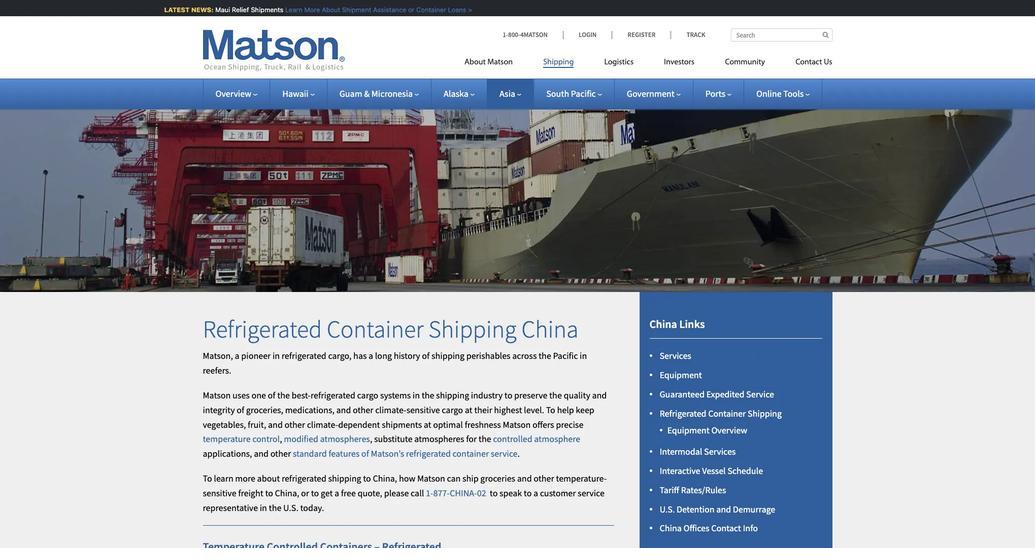 Task type: locate. For each thing, give the bounding box(es) containing it.
china, down about
[[275, 488, 299, 500]]

2 horizontal spatial shipping
[[748, 408, 782, 420]]

at left optimal
[[424, 419, 431, 431]]

other up dependent
[[353, 405, 373, 416]]

2 vertical spatial shipping
[[328, 473, 361, 485]]

to right speak
[[524, 488, 532, 500]]

about up alaska link on the left of the page
[[465, 58, 486, 67]]

services up equipment link
[[660, 350, 691, 362]]

shipping up perishables
[[429, 314, 517, 345]]

applications,
[[203, 448, 252, 460]]

1 vertical spatial 1-
[[426, 488, 433, 500]]

to up quote,
[[363, 473, 371, 485]]

1 vertical spatial service
[[578, 488, 605, 500]]

equipment for equipment link
[[660, 370, 702, 381]]

free
[[341, 488, 356, 500]]

1 horizontal spatial sensitive
[[407, 405, 440, 416]]

service
[[746, 389, 774, 401]]

1 horizontal spatial shipping
[[543, 58, 574, 67]]

schedule
[[728, 466, 763, 477]]

1 horizontal spatial atmospheres
[[414, 434, 464, 446]]

1 horizontal spatial at
[[465, 405, 472, 416]]

0 horizontal spatial shipping
[[429, 314, 517, 345]]

1 vertical spatial about
[[465, 58, 486, 67]]

0 horizontal spatial sensitive
[[203, 488, 236, 500]]

services link
[[660, 350, 691, 362]]

refrigerated left cargo, at left
[[282, 351, 326, 362]]

0 vertical spatial refrigerated
[[203, 314, 322, 345]]

container down expedited
[[708, 408, 746, 420]]

refrigerated down guaranteed
[[660, 408, 707, 420]]

a right get
[[335, 488, 339, 500]]

long
[[375, 351, 392, 362]]

us
[[824, 58, 832, 67]]

u.s.
[[283, 502, 298, 514], [660, 504, 675, 516]]

0 horizontal spatial u.s.
[[283, 502, 298, 514]]

1 horizontal spatial to
[[546, 405, 555, 416]]

a inside to speak to a customer service representative in the u.s. today.
[[534, 488, 538, 500]]

shipping up south
[[543, 58, 574, 67]]

None search field
[[731, 28, 832, 42]]

shipping link
[[528, 53, 589, 74]]

can
[[447, 473, 461, 485]]

1 horizontal spatial overview
[[712, 425, 747, 437]]

1 horizontal spatial refrigerated
[[660, 408, 707, 420]]

1 horizontal spatial about
[[465, 58, 486, 67]]

to left help
[[546, 405, 555, 416]]

container
[[453, 448, 489, 460]]

1 vertical spatial overview
[[712, 425, 747, 437]]

get
[[321, 488, 333, 500]]

service down the controlled
[[491, 448, 518, 460]]

equipment overview
[[667, 425, 747, 437]]

fruit,
[[248, 419, 266, 431]]

or right "assistance"
[[403, 6, 410, 14]]

1- right call
[[426, 488, 433, 500]]

atmospheres down optimal
[[414, 434, 464, 446]]

refrigerated for refrigerated container shipping
[[660, 408, 707, 420]]

refrigerated down standard
[[282, 473, 326, 485]]

temperature
[[203, 434, 251, 446]]

to speak to a customer service representative in the u.s. today.
[[203, 488, 605, 514]]

interactive vessel schedule link
[[660, 466, 763, 477]]

shipping inside china links section
[[748, 408, 782, 420]]

china left offices
[[660, 523, 682, 535]]

detention
[[677, 504, 715, 516]]

1 vertical spatial shipping
[[436, 390, 469, 402]]

refrigerated inside china links section
[[660, 408, 707, 420]]

1 vertical spatial climate-
[[307, 419, 338, 431]]

0 vertical spatial to
[[546, 405, 555, 416]]

services up vessel
[[704, 446, 736, 458]]

1 horizontal spatial cargo
[[442, 405, 463, 416]]

at left their
[[465, 405, 472, 416]]

temperature control link
[[203, 434, 280, 446]]

rates/rules
[[681, 485, 726, 496]]

matson up the controlled
[[503, 419, 531, 431]]

0 horizontal spatial about
[[317, 6, 335, 14]]

1 vertical spatial contact
[[711, 523, 741, 535]]

0 vertical spatial sensitive
[[407, 405, 440, 416]]

in right 'systems'
[[413, 390, 420, 402]]

service down temperature-
[[578, 488, 605, 500]]

shipping for the
[[436, 390, 469, 402]]

asia link
[[500, 88, 522, 100]]

to down about
[[265, 488, 273, 500]]

info
[[743, 523, 758, 535]]

1-
[[503, 30, 508, 39], [426, 488, 433, 500]]

search image
[[823, 31, 829, 38]]

systems
[[380, 390, 411, 402]]

container up long at the left of the page
[[327, 314, 424, 345]]

about right more
[[317, 6, 335, 14]]

the down about
[[269, 502, 281, 514]]

matson, a pioneer in refrigerated cargo, has a long history of shipping perishables across the pacific in reefers.
[[203, 351, 587, 377]]

track
[[687, 30, 706, 39]]

about matson
[[465, 58, 513, 67]]

other up modified
[[285, 419, 305, 431]]

sensitive up "shipments"
[[407, 405, 440, 416]]

refrigerated up how
[[406, 448, 451, 460]]

cargo up optimal
[[442, 405, 463, 416]]

china, up please
[[373, 473, 397, 485]]

service inside matson uses one of the best-refrigerated cargo systems in the shipping industry to preserve the quality and integrity of groceries, medications, and other climate-sensitive cargo at their highest level. to help keep vegetables, fruit, and other climate-dependent shipments at optimal freshness matson offers precise temperature control , modified atmospheres , substitute atmospheres for the controlled atmosphere applications, and other standard features of matson's refrigerated container service .
[[491, 448, 518, 460]]

1 horizontal spatial services
[[704, 446, 736, 458]]

in down freight
[[260, 502, 267, 514]]

contact down u.s. detention and demurrage link
[[711, 523, 741, 535]]

the right 'systems'
[[422, 390, 434, 402]]

tariff rates/rules
[[660, 485, 726, 496]]

1 vertical spatial china,
[[275, 488, 299, 500]]

0 vertical spatial equipment
[[660, 370, 702, 381]]

overview link
[[216, 88, 258, 100]]

register
[[628, 30, 656, 39]]

0 horizontal spatial ,
[[280, 434, 282, 446]]

climate- down 'systems'
[[375, 405, 407, 416]]

shipping inside matson uses one of the best-refrigerated cargo systems in the shipping industry to preserve the quality and integrity of groceries, medications, and other climate-sensitive cargo at their highest level. to help keep vegetables, fruit, and other climate-dependent shipments at optimal freshness matson offers precise temperature control , modified atmospheres , substitute atmospheres for the controlled atmosphere applications, and other standard features of matson's refrigerated container service .
[[436, 390, 469, 402]]

1 vertical spatial to
[[203, 473, 212, 485]]

and up speak
[[517, 473, 532, 485]]

china left links
[[650, 317, 677, 331]]

1 vertical spatial at
[[424, 419, 431, 431]]

matson inside top menu navigation
[[488, 58, 513, 67]]

of right the 'history'
[[422, 351, 430, 362]]

shipping for refrigerated container shipping
[[748, 408, 782, 420]]

1 vertical spatial refrigerated
[[660, 408, 707, 420]]

shipping inside the "to learn more about refrigerated shipping to china, how matson can ship groceries and other temperature- sensitive freight to china, or to get a free quote, please call"
[[328, 473, 361, 485]]

0 horizontal spatial cargo
[[357, 390, 378, 402]]

level.
[[524, 405, 544, 416]]

vegetables,
[[203, 419, 246, 431]]

0 vertical spatial china,
[[373, 473, 397, 485]]

and inside china links section
[[716, 504, 731, 516]]

refrigerated container shipping
[[660, 408, 782, 420]]

to left get
[[311, 488, 319, 500]]

0 horizontal spatial climate-
[[307, 419, 338, 431]]

the right the across
[[539, 351, 551, 362]]

0 vertical spatial service
[[491, 448, 518, 460]]

pacific right south
[[571, 88, 596, 100]]

how
[[399, 473, 415, 485]]

relief
[[227, 6, 244, 14]]

other inside the "to learn more about refrigerated shipping to china, how matson can ship groceries and other temperature- sensitive freight to china, or to get a free quote, please call"
[[534, 473, 554, 485]]

0 horizontal spatial service
[[491, 448, 518, 460]]

1-800-4matson link
[[503, 30, 563, 39]]

news:
[[186, 6, 209, 14]]

0 horizontal spatial atmospheres
[[320, 434, 370, 446]]

, down dependent
[[370, 434, 372, 446]]

assistance
[[368, 6, 402, 14]]

0 horizontal spatial overview
[[216, 88, 251, 100]]

about
[[257, 473, 280, 485]]

to inside the "to learn more about refrigerated shipping to china, how matson can ship groceries and other temperature- sensitive freight to china, or to get a free quote, please call"
[[203, 473, 212, 485]]

tariff
[[660, 485, 679, 496]]

1-800-4matson
[[503, 30, 548, 39]]

0 horizontal spatial contact
[[711, 523, 741, 535]]

offers
[[533, 419, 554, 431]]

0 vertical spatial 1-
[[503, 30, 508, 39]]

container inside china links section
[[708, 408, 746, 420]]

for
[[466, 434, 477, 446]]

highest
[[494, 405, 522, 416]]

shipping left perishables
[[432, 351, 465, 362]]

1 horizontal spatial service
[[578, 488, 605, 500]]

other up customer
[[534, 473, 554, 485]]

or up today.
[[301, 488, 309, 500]]

alaska
[[444, 88, 469, 100]]

container for refrigerated container shipping china
[[327, 314, 424, 345]]

climate-
[[375, 405, 407, 416], [307, 419, 338, 431]]

service
[[491, 448, 518, 460], [578, 488, 605, 500]]

1 vertical spatial container
[[327, 314, 424, 345]]

ports link
[[706, 88, 732, 100]]

shipping
[[432, 351, 465, 362], [436, 390, 469, 402], [328, 473, 361, 485]]

their
[[474, 405, 492, 416]]

logistics link
[[589, 53, 649, 74]]

latest news: maui relief shipments learn more about shipment assistance or container loans >
[[159, 6, 467, 14]]

0 vertical spatial climate-
[[375, 405, 407, 416]]

refrigerated up the pioneer
[[203, 314, 322, 345]]

to left learn
[[203, 473, 212, 485]]

shipping up free
[[328, 473, 361, 485]]

matson containership manulani at terminal preparing to ship from china. image
[[0, 93, 1035, 292]]

2 , from the left
[[370, 434, 372, 446]]

more
[[299, 6, 315, 14]]

shipping inside matson, a pioneer in refrigerated cargo, has a long history of shipping perishables across the pacific in reefers.
[[432, 351, 465, 362]]

contact left us
[[796, 58, 822, 67]]

guaranteed expedited service
[[660, 389, 774, 401]]

1 horizontal spatial ,
[[370, 434, 372, 446]]

2 vertical spatial container
[[708, 408, 746, 420]]

modified atmospheres link
[[284, 434, 370, 446]]

equipment up intermodal
[[667, 425, 710, 437]]

0 vertical spatial shipping
[[543, 58, 574, 67]]

best-
[[292, 390, 311, 402]]

1- left 4matson on the top right of page
[[503, 30, 508, 39]]

shipping up optimal
[[436, 390, 469, 402]]

shipping down service
[[748, 408, 782, 420]]

container
[[412, 6, 441, 14], [327, 314, 424, 345], [708, 408, 746, 420]]

reefers.
[[203, 365, 231, 377]]

1 vertical spatial sensitive
[[203, 488, 236, 500]]

a inside the "to learn more about refrigerated shipping to china, how matson can ship groceries and other temperature- sensitive freight to china, or to get a free quote, please call"
[[335, 488, 339, 500]]

pacific inside matson, a pioneer in refrigerated cargo, has a long history of shipping perishables across the pacific in reefers.
[[553, 351, 578, 362]]

container left loans
[[412, 6, 441, 14]]

cargo left 'systems'
[[357, 390, 378, 402]]

1 vertical spatial shipping
[[429, 314, 517, 345]]

guam
[[340, 88, 362, 100]]

0 horizontal spatial refrigerated
[[203, 314, 322, 345]]

sensitive down learn
[[203, 488, 236, 500]]

substitute
[[374, 434, 413, 446]]

1 vertical spatial or
[[301, 488, 309, 500]]

pacific right the across
[[553, 351, 578, 362]]

temperature-
[[556, 473, 607, 485]]

, left modified
[[280, 434, 282, 446]]

the left best-
[[277, 390, 290, 402]]

and up "china offices contact info" link
[[716, 504, 731, 516]]

0 vertical spatial contact
[[796, 58, 822, 67]]

equipment
[[660, 370, 702, 381], [667, 425, 710, 437]]

matson up the integrity at the left of page
[[203, 390, 231, 402]]

0 horizontal spatial at
[[424, 419, 431, 431]]

1 horizontal spatial or
[[403, 6, 410, 14]]

to up highest
[[505, 390, 513, 402]]

atmospheres up features at the bottom left of page
[[320, 434, 370, 446]]

matson down 800-
[[488, 58, 513, 67]]

china links section
[[627, 292, 845, 549]]

or inside the "to learn more about refrigerated shipping to china, how matson can ship groceries and other temperature- sensitive freight to china, or to get a free quote, please call"
[[301, 488, 309, 500]]

integrity
[[203, 405, 235, 416]]

equipment link
[[660, 370, 702, 381]]

controlled
[[493, 434, 532, 446]]

a left customer
[[534, 488, 538, 500]]

contact inside china links section
[[711, 523, 741, 535]]

latest
[[159, 6, 185, 14]]

0 horizontal spatial or
[[301, 488, 309, 500]]

offices
[[684, 523, 710, 535]]

community link
[[710, 53, 780, 74]]

matson up 877-
[[417, 473, 445, 485]]

0 horizontal spatial 1-
[[426, 488, 433, 500]]

top menu navigation
[[465, 53, 832, 74]]

u.s. down tariff
[[660, 504, 675, 516]]

1 vertical spatial pacific
[[553, 351, 578, 362]]

contact inside top menu navigation
[[796, 58, 822, 67]]

1 vertical spatial equipment
[[667, 425, 710, 437]]

to inside matson uses one of the best-refrigerated cargo systems in the shipping industry to preserve the quality and integrity of groceries, medications, and other climate-sensitive cargo at their highest level. to help keep vegetables, fruit, and other climate-dependent shipments at optimal freshness matson offers precise temperature control , modified atmospheres , substitute atmospheres for the controlled atmosphere applications, and other standard features of matson's refrigerated container service .
[[505, 390, 513, 402]]

of down the uses
[[237, 405, 244, 416]]

cargo
[[357, 390, 378, 402], [442, 405, 463, 416]]

equipment up guaranteed
[[660, 370, 702, 381]]

1 horizontal spatial u.s.
[[660, 504, 675, 516]]

climate- up modified atmospheres link
[[307, 419, 338, 431]]

in inside matson uses one of the best-refrigerated cargo systems in the shipping industry to preserve the quality and integrity of groceries, medications, and other climate-sensitive cargo at their highest level. to help keep vegetables, fruit, and other climate-dependent shipments at optimal freshness matson offers precise temperature control , modified atmospheres , substitute atmospheres for the controlled atmosphere applications, and other standard features of matson's refrigerated container service .
[[413, 390, 420, 402]]

2 vertical spatial shipping
[[748, 408, 782, 420]]

at
[[465, 405, 472, 416], [424, 419, 431, 431]]

u.s. left today.
[[283, 502, 298, 514]]

shipping for of
[[432, 351, 465, 362]]

0 vertical spatial container
[[412, 6, 441, 14]]

0 horizontal spatial services
[[660, 350, 691, 362]]

refrigerated inside the "to learn more about refrigerated shipping to china, how matson can ship groceries and other temperature- sensitive freight to china, or to get a free quote, please call"
[[282, 473, 326, 485]]

0 horizontal spatial to
[[203, 473, 212, 485]]

1 horizontal spatial contact
[[796, 58, 822, 67]]

0 vertical spatial shipping
[[432, 351, 465, 362]]

to learn more about refrigerated shipping to china, how matson can ship groceries and other temperature- sensitive freight to china, or to get a free quote, please call
[[203, 473, 607, 500]]

1 horizontal spatial 1-
[[503, 30, 508, 39]]



Task type: describe. For each thing, give the bounding box(es) containing it.
login link
[[563, 30, 612, 39]]

modified
[[284, 434, 318, 446]]

and inside the "to learn more about refrigerated shipping to china, how matson can ship groceries and other temperature- sensitive freight to china, or to get a free quote, please call"
[[517, 473, 532, 485]]

learn more about shipment assistance or container loans > link
[[280, 6, 467, 14]]

about inside top menu navigation
[[465, 58, 486, 67]]

intermodal services
[[660, 446, 736, 458]]

0 vertical spatial at
[[465, 405, 472, 416]]

history
[[394, 351, 420, 362]]

1- for 877-
[[426, 488, 433, 500]]

.
[[518, 448, 520, 460]]

0 vertical spatial about
[[317, 6, 335, 14]]

tools
[[784, 88, 804, 100]]

Search search field
[[731, 28, 832, 42]]

today.
[[300, 502, 324, 514]]

learn
[[214, 473, 233, 485]]

matson inside the "to learn more about refrigerated shipping to china, how matson can ship groceries and other temperature- sensitive freight to china, or to get a free quote, please call"
[[417, 473, 445, 485]]

equipment for equipment overview
[[667, 425, 710, 437]]

u.s. detention and demurrage
[[660, 504, 775, 516]]

2 atmospheres from the left
[[414, 434, 464, 446]]

china up the across
[[522, 314, 579, 345]]

keep
[[576, 405, 594, 416]]

to inside matson uses one of the best-refrigerated cargo systems in the shipping industry to preserve the quality and integrity of groceries, medications, and other climate-sensitive cargo at their highest level. to help keep vegetables, fruit, and other climate-dependent shipments at optimal freshness matson offers precise temperature control , modified atmospheres , substitute atmospheres for the controlled atmosphere applications, and other standard features of matson's refrigerated container service .
[[546, 405, 555, 416]]

china-
[[450, 488, 477, 500]]

refrigerated for refrigerated container shipping china
[[203, 314, 322, 345]]

sensitive inside the "to learn more about refrigerated shipping to china, how matson can ship groceries and other temperature- sensitive freight to china, or to get a free quote, please call"
[[203, 488, 236, 500]]

overview inside china links section
[[712, 425, 747, 437]]

0 horizontal spatial china,
[[275, 488, 299, 500]]

blue matson logo with ocean, shipping, truck, rail and logistics written beneath it. image
[[203, 30, 345, 72]]

to right 02
[[490, 488, 498, 500]]

a right has
[[369, 351, 373, 362]]

1 vertical spatial cargo
[[442, 405, 463, 416]]

online
[[757, 88, 782, 100]]

4matson
[[521, 30, 548, 39]]

china for china offices contact info
[[660, 523, 682, 535]]

u.s. inside china links section
[[660, 504, 675, 516]]

shipments
[[246, 6, 279, 14]]

alaska link
[[444, 88, 475, 100]]

0 vertical spatial pacific
[[571, 88, 596, 100]]

the right for
[[479, 434, 491, 446]]

>
[[463, 6, 467, 14]]

online tools
[[757, 88, 804, 100]]

refrigerated up medications,
[[311, 390, 355, 402]]

in up quality
[[580, 351, 587, 362]]

shipment
[[337, 6, 366, 14]]

the inside to speak to a customer service representative in the u.s. today.
[[269, 502, 281, 514]]

in right the pioneer
[[273, 351, 280, 362]]

1 , from the left
[[280, 434, 282, 446]]

register link
[[612, 30, 671, 39]]

interactive vessel schedule
[[660, 466, 763, 477]]

contact us link
[[780, 53, 832, 74]]

and up 'keep'
[[592, 390, 607, 402]]

and down the control at the bottom left of the page
[[254, 448, 269, 460]]

quote,
[[358, 488, 382, 500]]

877-
[[433, 488, 450, 500]]

atmosphere
[[534, 434, 580, 446]]

guam & micronesia
[[340, 88, 413, 100]]

matson uses one of the best-refrigerated cargo systems in the shipping industry to preserve the quality and integrity of groceries, medications, and other climate-sensitive cargo at their highest level. to help keep vegetables, fruit, and other climate-dependent shipments at optimal freshness matson offers precise temperature control , modified atmospheres , substitute atmospheres for the controlled atmosphere applications, and other standard features of matson's refrigerated container service .
[[203, 390, 607, 460]]

has
[[353, 351, 367, 362]]

of right one in the bottom left of the page
[[268, 390, 276, 402]]

1 atmospheres from the left
[[320, 434, 370, 446]]

standard features of matson's refrigerated container service link
[[293, 448, 518, 460]]

call
[[411, 488, 424, 500]]

south
[[546, 88, 569, 100]]

logistics
[[604, 58, 634, 67]]

precise
[[556, 419, 584, 431]]

login
[[579, 30, 597, 39]]

u.s. inside to speak to a customer service representative in the u.s. today.
[[283, 502, 298, 514]]

of inside matson, a pioneer in refrigerated cargo, has a long history of shipping perishables across the pacific in reefers.
[[422, 351, 430, 362]]

1- for 800-
[[503, 30, 508, 39]]

interactive
[[660, 466, 700, 477]]

1 horizontal spatial climate-
[[375, 405, 407, 416]]

china links
[[650, 317, 705, 331]]

groceries,
[[246, 405, 283, 416]]

china for china links
[[650, 317, 677, 331]]

other down the control at the bottom left of the page
[[270, 448, 291, 460]]

and up dependent
[[336, 405, 351, 416]]

guaranteed expedited service link
[[660, 389, 774, 401]]

ship
[[463, 473, 479, 485]]

links
[[680, 317, 705, 331]]

one
[[252, 390, 266, 402]]

guam & micronesia link
[[340, 88, 419, 100]]

u.s. detention and demurrage link
[[660, 504, 775, 516]]

of right features at the bottom left of page
[[361, 448, 369, 460]]

government link
[[627, 88, 681, 100]]

contact us
[[796, 58, 832, 67]]

refrigerated inside matson, a pioneer in refrigerated cargo, has a long history of shipping perishables across the pacific in reefers.
[[282, 351, 326, 362]]

representative
[[203, 502, 258, 514]]

1 horizontal spatial china,
[[373, 473, 397, 485]]

0 vertical spatial cargo
[[357, 390, 378, 402]]

china offices contact info
[[660, 523, 758, 535]]

track link
[[671, 30, 706, 39]]

shipping for refrigerated container shipping china
[[429, 314, 517, 345]]

china offices contact info link
[[660, 523, 758, 535]]

about matson link
[[465, 53, 528, 74]]

800-
[[508, 30, 521, 39]]

demurrage
[[733, 504, 775, 516]]

intermodal services link
[[660, 446, 736, 458]]

guaranteed
[[660, 389, 705, 401]]

shipping inside top menu navigation
[[543, 58, 574, 67]]

02
[[477, 488, 486, 500]]

community
[[725, 58, 765, 67]]

maui
[[210, 6, 225, 14]]

&
[[364, 88, 370, 100]]

matson's
[[371, 448, 404, 460]]

the inside matson, a pioneer in refrigerated cargo, has a long history of shipping perishables across the pacific in reefers.
[[539, 351, 551, 362]]

government
[[627, 88, 675, 100]]

online tools link
[[757, 88, 810, 100]]

the up help
[[549, 390, 562, 402]]

south pacific
[[546, 88, 596, 100]]

0 vertical spatial services
[[660, 350, 691, 362]]

control
[[252, 434, 280, 446]]

help
[[557, 405, 574, 416]]

refrigerated container shipping link
[[660, 408, 782, 420]]

service inside to speak to a customer service representative in the u.s. today.
[[578, 488, 605, 500]]

a left the pioneer
[[235, 351, 239, 362]]

sensitive inside matson uses one of the best-refrigerated cargo systems in the shipping industry to preserve the quality and integrity of groceries, medications, and other climate-sensitive cargo at their highest level. to help keep vegetables, fruit, and other climate-dependent shipments at optimal freshness matson offers precise temperature control , modified atmospheres , substitute atmospheres for the controlled atmosphere applications, and other standard features of matson's refrigerated container service .
[[407, 405, 440, 416]]

ports
[[706, 88, 726, 100]]

and up the control at the bottom left of the page
[[268, 419, 283, 431]]

equipment overview link
[[667, 425, 747, 437]]

features
[[329, 448, 360, 460]]

0 vertical spatial or
[[403, 6, 410, 14]]

1 vertical spatial services
[[704, 446, 736, 458]]

0 vertical spatial overview
[[216, 88, 251, 100]]

container for refrigerated container shipping
[[708, 408, 746, 420]]

in inside to speak to a customer service representative in the u.s. today.
[[260, 502, 267, 514]]

learn
[[280, 6, 298, 14]]

1-877-china-02
[[426, 488, 488, 500]]



Task type: vqa. For each thing, say whether or not it's contained in the screenshot.
the rightmost WEBSITE
no



